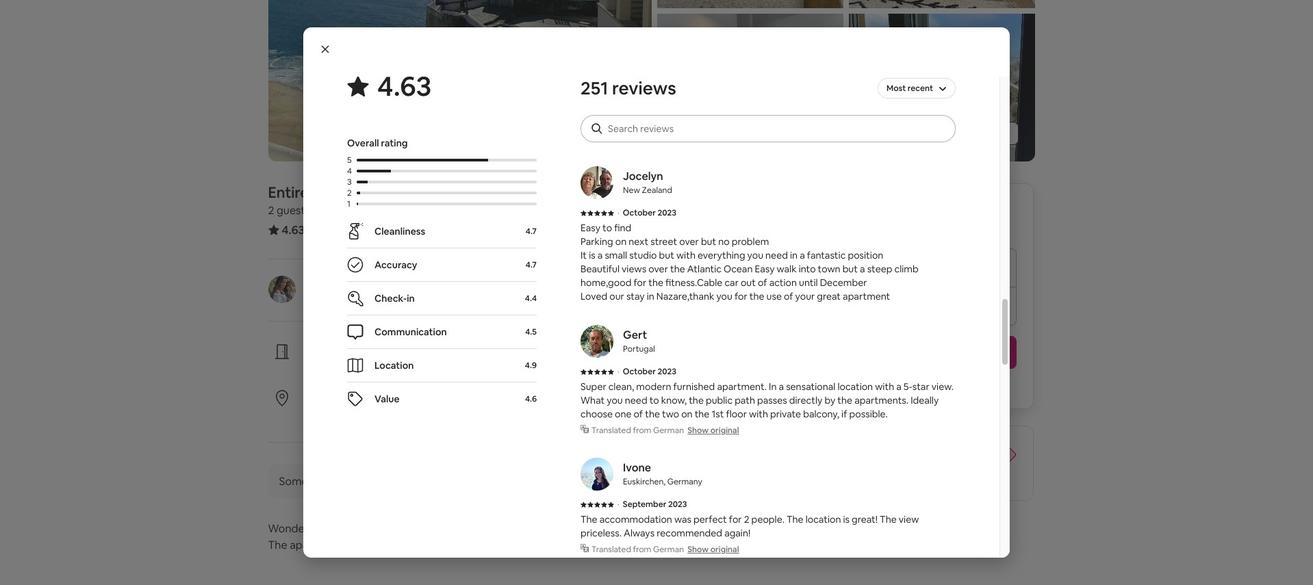 Task type: vqa. For each thing, say whether or not it's contained in the screenshot.


Task type: describe. For each thing, give the bounding box(es) containing it.
4.7 for accuracy
[[526, 259, 537, 270]]

the down out
[[750, 290, 764, 303]]

german for ivone
[[653, 544, 684, 555]]

enough
[[747, 103, 781, 115]]

is inside the accommodation was perfect for 2 people. the location is great! the view priceless. always recommended again!
[[843, 513, 850, 526]]

lockbox.
[[428, 361, 465, 373]]

location for clean,
[[838, 381, 873, 393]]

apartment is quite small and twisted for the two people, however, this was enough two air conditioners that work wonderfully are also available
[[581, 89, 844, 129]]

gert
[[623, 328, 647, 342]]

1 translated from the top
[[592, 134, 631, 144]]

priceless.
[[581, 527, 622, 540]]

modern
[[636, 381, 671, 393]]

wonderful
[[268, 522, 321, 536]]

beautiful
[[581, 263, 620, 275]]

jocelyn new zealand
[[623, 169, 672, 196]]

however,
[[668, 103, 708, 115]]

our
[[610, 290, 624, 303]]

2 vertical spatial but
[[843, 263, 858, 275]]

of inside wonderful ocean-facing frontline apartment. the apartment enjoys a unique view of the sea and nazareth.
[[451, 538, 462, 553]]

12/17/2023
[[805, 266, 853, 279]]

0 horizontal spatial reviews
[[332, 223, 372, 237]]

the right people.
[[787, 513, 804, 526]]

facing
[[359, 522, 390, 536]]

next
[[629, 236, 648, 248]]

for inside the accommodation was perfect for 2 people. the location is great! the view priceless. always recommended again!
[[729, 513, 742, 526]]

1 show original button from the top
[[688, 134, 739, 144]]

photos
[[976, 127, 1007, 140]]

with down passes
[[749, 408, 768, 420]]

enjoys
[[346, 538, 379, 553]]

2 for 2
[[347, 188, 352, 199]]

unique
[[389, 538, 423, 553]]

· right bed
[[408, 203, 411, 218]]

view inside wonderful ocean-facing frontline apartment. the apartment enjoys a unique view of the sea and nazareth.
[[426, 538, 449, 553]]

1 vertical spatial you
[[716, 290, 733, 303]]

a right won't
[[896, 381, 902, 393]]

small inside apartment is quite small and twisted for the two people, however, this was enough two air conditioners that work wonderfully are also available
[[665, 89, 688, 101]]

easy to find parking on next street over but no problem it is a small studio but with everything you need in a fantastic position beautiful views over the atlantic ocean easy walk into town but a steep climb home,good for the fitness.cable car out of action until december loved our stay in nazare,thank you for the use of your great apartment
[[581, 222, 919, 303]]

the right great!
[[880, 513, 897, 526]]

location down yourself on the bottom left of the page
[[344, 390, 386, 404]]

twisted
[[708, 89, 742, 101]]

ideally
[[911, 394, 939, 407]]

new
[[623, 185, 640, 196]]

choose
[[581, 408, 613, 420]]

the up 'if'
[[838, 394, 852, 407]]

work
[[692, 116, 714, 129]]

1 vertical spatial but
[[659, 249, 674, 262]]

two inside super clean, modern furnished apartment. in a sensational location with a 5-star view. what you need to know, the public path passes directly by the apartments. ideally choose one of the two on the 1st floor with private balcony, if possible.
[[662, 408, 679, 420]]

star inside great location 95% of recent guests gave the location a 5-star rating.
[[500, 407, 517, 420]]

won't
[[869, 380, 894, 392]]

the left 1st
[[695, 408, 710, 420]]

4.63 inside 4.63 dialog
[[377, 68, 432, 104]]

1 vertical spatial this
[[911, 518, 928, 530]]

december
[[820, 277, 867, 289]]

has
[[332, 474, 349, 489]]

1 horizontal spatial over
[[679, 236, 699, 248]]

bedroom
[[325, 203, 372, 218]]

a down position
[[860, 263, 865, 275]]

view inside the accommodation was perfect for 2 people. the location is great! the view priceless. always recommended again!
[[899, 513, 919, 526]]

0 vertical spatial for
[[634, 277, 646, 289]]

ivone
[[623, 461, 651, 475]]

balcony,
[[803, 408, 839, 420]]

4.4
[[525, 293, 537, 304]]

wonderful ocean-facing frontline apartment. the apartment enjoys a unique view of the sea and nazareth.
[[268, 522, 573, 553]]

of right out
[[758, 277, 767, 289]]

1 inside 4.63 dialog
[[347, 199, 351, 210]]

need inside easy to find parking on next street over but no problem it is a small studio but with everything you need in a fantastic position beautiful views over the atlantic ocean easy walk into town but a steep climb home,good for the fitness.cable car out of action until december loved our stay in nazare,thank you for the use of your great apartment
[[766, 249, 788, 262]]

german for gert
[[653, 425, 684, 436]]

recent inside popup button
[[908, 83, 933, 94]]

5- inside great location 95% of recent guests gave the location a 5-star rating.
[[491, 407, 500, 420]]

you inside super clean, modern furnished apartment. in a sensational location with a 5-star view. what you need to know, the public path passes directly by the apartments. ideally choose one of the two on the 1st floor with private balcony, if possible.
[[607, 394, 623, 407]]

in right yourself on the bottom left of the page
[[380, 361, 387, 373]]

daniela
[[367, 275, 405, 290]]

nazaré,
[[400, 183, 453, 202]]

with inside easy to find parking on next street over but no problem it is a small studio but with everything you need in a fantastic position beautiful views over the atlantic ocean easy walk into town but a steep climb home,good for the fitness.cable car out of action until december loved our stay in nazare,thank you for the use of your great apartment
[[676, 249, 696, 262]]

small inside easy to find parking on next street over but no problem it is a small studio but with everything you need in a fantastic position beautiful views over the atlantic ocean easy walk into town but a steep climb home,good for the fitness.cable car out of action until december loved our stay in nazare,thank you for the use of your great apartment
[[605, 249, 627, 262]]

people,
[[633, 103, 666, 115]]

in up the walk
[[790, 249, 798, 262]]

1 vertical spatial 251
[[313, 223, 330, 237]]

sensational
[[786, 381, 836, 393]]

from for ivone
[[633, 544, 651, 555]]

Search reviews, Press 'Enter' to search text field
[[608, 122, 942, 136]]

apartment inside easy to find parking on next street over but no problem it is a small studio but with everything you need in a fantastic position beautiful views over the atlantic ocean easy walk into town but a steep climb home,good for the fitness.cable car out of action until december loved our stay in nazare,thank you for the use of your great apartment
[[843, 290, 890, 303]]

location
[[375, 359, 414, 372]]

1 bedroom · 1 bed · 1 bath
[[318, 203, 444, 218]]

hosted by daniela 6 years hosting
[[312, 275, 405, 305]]

the down studio
[[649, 277, 663, 289]]

public
[[706, 394, 733, 407]]

show all photos button
[[910, 122, 1018, 145]]

street
[[651, 236, 677, 248]]

star inside super clean, modern furnished apartment. in a sensational location with a 5-star view. what you need to know, the public path passes directly by the apartments. ideally choose one of the two on the 1st floor with private balcony, if possible.
[[913, 381, 930, 393]]

is inside easy to find parking on next street over but no problem it is a small studio but with everything you need in a fantastic position beautiful views over the atlantic ocean easy walk into town but a steep climb home,good for the fitness.cable car out of action until december loved our stay in nazare,thank you for the use of your great apartment
[[589, 249, 595, 262]]

most recent
[[887, 83, 933, 94]]

been
[[351, 474, 377, 489]]

the inside wonderful ocean-facing frontline apartment. the apartment enjoys a unique view of the sea and nazareth.
[[464, 538, 481, 553]]

what
[[581, 394, 605, 407]]

october for jocelyn
[[623, 207, 656, 218]]

most recent button
[[878, 77, 956, 100]]

all
[[964, 127, 974, 140]]

apartments.
[[855, 394, 909, 407]]

yourself
[[342, 361, 378, 373]]

2 horizontal spatial you
[[747, 249, 763, 262]]

· up find
[[618, 207, 619, 218]]

1 german from the top
[[653, 134, 684, 144]]

show original button for ivone
[[688, 544, 739, 555]]

info
[[310, 474, 329, 489]]

translated from german show original for ivone
[[592, 544, 739, 555]]

accuracy
[[375, 259, 417, 271]]

0 vertical spatial portugal
[[456, 183, 515, 202]]

of right 'use'
[[784, 290, 793, 303]]

ocean
[[724, 263, 753, 275]]

a up into
[[800, 249, 805, 262]]

bath
[[420, 203, 444, 218]]

super clean, modern furnished apartment. in a sensational location with a 5-star view. what you need to know, the public path passes directly by the apartments. ideally choose one of the two on the 1st floor with private balcony, if possible.
[[581, 381, 954, 420]]

of inside great location 95% of recent guests gave the location a 5-star rating.
[[332, 407, 341, 420]]

stay
[[626, 290, 645, 303]]

recent inside great location 95% of recent guests gave the location a 5-star rating.
[[343, 407, 372, 420]]

jocelyn
[[623, 169, 663, 183]]

the inside apartment is quite small and twisted for the two people, however, this was enough two air conditioners that work wonderfully are also available
[[597, 103, 612, 115]]

you
[[851, 380, 867, 392]]

1 left bed
[[379, 203, 384, 218]]

lovely studio/apartment in sítio da nazaré 2 image 2 image
[[657, 0, 843, 8]]

hosting
[[345, 292, 378, 305]]

check
[[312, 361, 340, 373]]

september
[[623, 499, 666, 510]]

bed
[[386, 203, 406, 218]]

know,
[[661, 394, 687, 407]]

overall rating
[[347, 137, 408, 149]]

frontline
[[393, 522, 435, 536]]

quite
[[640, 89, 663, 101]]

great
[[817, 290, 841, 303]]

4.63 dialog
[[303, 27, 1010, 558]]

gert portugal
[[623, 328, 655, 355]]

need inside super clean, modern furnished apartment. in a sensational location with a 5-star view. what you need to know, the public path passes directly by the apartments. ideally choose one of the two on the 1st floor with private balcony, if possible.
[[625, 394, 647, 407]]

translated for ivone
[[592, 544, 631, 555]]

lovely studio/apartment in sítio da nazaré 2 image 3 image
[[657, 13, 843, 162]]

1 vertical spatial for
[[735, 290, 747, 303]]

position
[[848, 249, 883, 262]]

2 for 2 guests
[[268, 203, 274, 218]]

show for super clean, modern furnished apartment. in a sensational location with a 5-star view. what you need to know, the public path passes directly by the apartments. ideally choose one of the two on the 1st floor with private balcony, if possible.
[[688, 425, 709, 436]]

a inside wonderful ocean-facing frontline apartment. the apartment enjoys a unique view of the sea and nazareth.
[[381, 538, 387, 553]]

with up apartments.
[[875, 381, 894, 393]]

a right in
[[779, 381, 784, 393]]

cleanliness
[[375, 225, 425, 238]]

germany
[[667, 477, 702, 487]]

for
[[581, 103, 595, 115]]

4.7 for cleanliness
[[526, 226, 537, 237]]

show for the accommodation was perfect for 2 people. the location is great! the view priceless. always recommended again!
[[688, 544, 709, 555]]

furnished
[[673, 381, 715, 393]]

was inside apartment is quite small and twisted for the two people, however, this was enough two air conditioners that work wonderfully are also available
[[728, 103, 745, 115]]

1 vertical spatial 4.63
[[282, 223, 305, 238]]

lovely studio/apartment in sítio da nazaré 2 image 5 image
[[849, 13, 1035, 162]]

perfect
[[694, 513, 727, 526]]

the inside self check-in check yourself in with the lockbox.
[[411, 361, 425, 373]]

in up yourself on the bottom left of the page
[[369, 343, 378, 357]]

listing
[[930, 518, 957, 530]]

show original button for gert
[[688, 425, 739, 436]]

yet
[[948, 380, 963, 392]]

until
[[799, 277, 818, 289]]

2 guests
[[268, 203, 310, 218]]

2023 for gert
[[658, 366, 676, 377]]

great location 95% of recent guests gave the location a 5-star rating.
[[312, 390, 547, 420]]

views
[[622, 263, 646, 275]]

1 original from the top
[[710, 134, 739, 144]]

possible.
[[849, 408, 888, 420]]

wonderfully
[[716, 116, 768, 129]]

1 from from the top
[[633, 134, 651, 144]]

also
[[787, 116, 804, 129]]



Task type: locate. For each thing, give the bounding box(es) containing it.
1 horizontal spatial to
[[650, 394, 659, 407]]

of inside super clean, modern furnished apartment. in a sensational location with a 5-star view. what you need to know, the public path passes directly by the apartments. ideally choose one of the two on the 1st floor with private balcony, if possible.
[[634, 408, 643, 420]]

2 vertical spatial german
[[653, 544, 684, 555]]

show original button down 1st
[[688, 425, 739, 436]]

german down know,
[[653, 425, 684, 436]]

the down the apartment
[[597, 103, 612, 115]]

1 vertical spatial was
[[674, 513, 691, 526]]

by inside super clean, modern furnished apartment. in a sensational location with a 5-star view. what you need to know, the public path passes directly by the apartments. ideally choose one of the two on the 1st floor with private balcony, if possible.
[[825, 394, 835, 407]]

walk
[[777, 263, 797, 275]]

2 horizontal spatial is
[[843, 513, 850, 526]]

· down unit
[[374, 203, 377, 218]]

unit
[[355, 183, 382, 202]]

5-
[[904, 381, 913, 393], [491, 407, 500, 420]]

town
[[818, 263, 840, 275]]

1 · october 2023 from the top
[[618, 75, 676, 86]]

1 left bath
[[413, 203, 418, 218]]

recent
[[908, 83, 933, 94], [343, 407, 372, 420]]

3 from from the top
[[633, 544, 651, 555]]

2 up again!
[[744, 513, 749, 526]]

you
[[747, 249, 763, 262], [716, 290, 733, 303], [607, 394, 623, 407]]

by up balcony,
[[825, 394, 835, 407]]

translated from german show original for gert
[[592, 425, 739, 436]]

3 original from the top
[[710, 544, 739, 555]]

2 4.7 from the top
[[526, 259, 537, 270]]

original for ivone
[[710, 544, 739, 555]]

for
[[634, 277, 646, 289], [735, 290, 747, 303], [729, 513, 742, 526]]

was up wonderfully
[[728, 103, 745, 115]]

· october 2023 down zealand
[[618, 207, 676, 218]]

· october 2023 up quite
[[618, 75, 676, 86]]

reviews down bedroom
[[332, 223, 372, 237]]

sea
[[484, 538, 501, 553]]

this inside apartment is quite small and twisted for the two people, however, this was enough two air conditioners that work wonderfully are also available
[[710, 103, 726, 115]]

with up value
[[389, 361, 408, 373]]

recent right most
[[908, 83, 933, 94]]

apartment down december
[[843, 290, 890, 303]]

1 vertical spatial easy
[[755, 263, 775, 275]]

view.
[[932, 381, 954, 393]]

on inside easy to find parking on next street over but no problem it is a small studio but with everything you need in a fantastic position beautiful views over the atlantic ocean easy walk into town but a steep climb home,good for the fitness.cable car out of action until december loved our stay in nazare,thank you for the use of your great apartment
[[615, 236, 627, 248]]

· october 2023 for gert
[[618, 366, 676, 377]]

4.7 left parking
[[526, 226, 537, 237]]

1 vertical spatial is
[[589, 249, 595, 262]]

some
[[279, 474, 308, 489]]

lovely studio/apartment in sítio da nazaré 2 image 4 image
[[849, 0, 1035, 8]]

small up the 'however,'
[[665, 89, 688, 101]]

1 horizontal spatial recent
[[908, 83, 933, 94]]

6
[[312, 292, 317, 305]]

if
[[842, 408, 847, 420]]

super
[[581, 381, 606, 393]]

the inside great location 95% of recent guests gave the location a 5-star rating.
[[429, 407, 444, 420]]

view down frontline
[[426, 538, 449, 553]]

path
[[735, 394, 755, 407]]

car
[[725, 277, 739, 289]]

find
[[614, 222, 631, 234]]

portugal down gert
[[623, 344, 655, 355]]

1 vertical spatial 251 reviews
[[313, 223, 372, 237]]

1 horizontal spatial 5-
[[904, 381, 913, 393]]

from down always at the bottom left of page
[[633, 544, 651, 555]]

a inside great location 95% of recent guests gave the location a 5-star rating.
[[484, 407, 489, 420]]

translated down priceless.
[[592, 544, 631, 555]]

1 horizontal spatial and
[[690, 89, 706, 101]]

1 horizontal spatial 4.63
[[377, 68, 432, 104]]

in up bed
[[385, 183, 397, 202]]

1 vertical spatial german
[[653, 425, 684, 436]]

1 vertical spatial portugal
[[623, 344, 655, 355]]

is left quite
[[632, 89, 638, 101]]

1 vertical spatial over
[[649, 263, 668, 275]]

rating
[[381, 137, 408, 149]]

great
[[312, 390, 341, 404]]

translated from german show original down know,
[[592, 425, 739, 436]]

people.
[[751, 513, 785, 526]]

0 vertical spatial this
[[710, 103, 726, 115]]

2 vertical spatial october
[[623, 366, 656, 377]]

0 vertical spatial october
[[623, 75, 656, 86]]

0 vertical spatial from
[[633, 134, 651, 144]]

0 vertical spatial guests
[[277, 203, 310, 218]]

2 inside the accommodation was perfect for 2 people. the location is great! the view priceless. always recommended again!
[[744, 513, 749, 526]]

0 vertical spatial was
[[728, 103, 745, 115]]

apartment. inside super clean, modern furnished apartment. in a sensational location with a 5-star view. what you need to know, the public path passes directly by the apartments. ideally choose one of the two on the 1st floor with private balcony, if possible.
[[717, 381, 767, 393]]

show inside show all photos button
[[937, 127, 962, 140]]

0 horizontal spatial and
[[503, 538, 522, 553]]

location for location
[[446, 407, 481, 420]]

0 horizontal spatial 251
[[313, 223, 330, 237]]

2 vertical spatial translated from german show original
[[592, 544, 739, 555]]

a left rating.
[[484, 407, 489, 420]]

· up 'accommodation'
[[618, 499, 619, 510]]

2023 up modern
[[658, 366, 676, 377]]

and right sea
[[503, 538, 522, 553]]

1 vertical spatial to
[[650, 394, 659, 407]]

1 vertical spatial show original button
[[688, 425, 739, 436]]

2 down entire
[[268, 203, 274, 218]]

1 vertical spatial guests
[[374, 407, 404, 420]]

into
[[799, 263, 816, 275]]

most
[[887, 83, 906, 94]]

0 horizontal spatial portugal
[[456, 183, 515, 202]]

from up ivone
[[633, 425, 651, 436]]

3 · october 2023 from the top
[[618, 366, 676, 377]]

2 vertical spatial translated
[[592, 544, 631, 555]]

apartment
[[581, 89, 630, 101]]

out
[[741, 277, 756, 289]]

location right gave
[[446, 407, 481, 420]]

hosted
[[312, 275, 350, 290]]

overall
[[347, 137, 379, 149]]

climb
[[895, 263, 919, 275]]

reviews inside 4.63 dialog
[[612, 77, 676, 100]]

value
[[375, 393, 400, 405]]

2 show original button from the top
[[688, 425, 739, 436]]

show original button
[[688, 134, 739, 144], [688, 425, 739, 436], [688, 544, 739, 555]]

from for gert
[[633, 425, 651, 436]]

on down find
[[615, 236, 627, 248]]

translated from german show original
[[592, 134, 739, 144], [592, 425, 739, 436], [592, 544, 739, 555]]

0 vertical spatial translated from german show original
[[592, 134, 739, 144]]

original
[[710, 134, 739, 144], [710, 425, 739, 436], [710, 544, 739, 555]]

over down studio
[[649, 263, 668, 275]]

5- up ideally
[[904, 381, 913, 393]]

0 horizontal spatial guests
[[277, 203, 310, 218]]

1 vertical spatial reviews
[[332, 223, 372, 237]]

0 horizontal spatial by
[[352, 275, 365, 290]]

apartment inside wonderful ocean-facing frontline apartment. the apartment enjoys a unique view of the sea and nazareth.
[[290, 538, 344, 553]]

october up find
[[623, 207, 656, 218]]

0 vertical spatial 2
[[347, 188, 352, 199]]

the up priceless.
[[581, 513, 597, 526]]

location
[[838, 381, 873, 393], [344, 390, 386, 404], [446, 407, 481, 420], [806, 513, 841, 526]]

0 horizontal spatial over
[[649, 263, 668, 275]]

1 vertical spatial translated
[[592, 425, 631, 436]]

· up the apartment
[[618, 75, 619, 86]]

251 reviews inside 4.63 dialog
[[581, 77, 676, 100]]

·
[[618, 75, 619, 86], [374, 203, 377, 218], [408, 203, 411, 218], [618, 207, 619, 218], [618, 366, 619, 377], [618, 499, 619, 510]]

by up hosting
[[352, 275, 365, 290]]

need
[[766, 249, 788, 262], [625, 394, 647, 407]]

location for accommodation
[[806, 513, 841, 526]]

251
[[581, 77, 608, 100], [313, 223, 330, 237]]

you down car
[[716, 290, 733, 303]]

· october 2023 for jocelyn
[[618, 207, 676, 218]]

1 vertical spatial two
[[662, 408, 679, 420]]

2023 down zealand
[[658, 207, 676, 218]]

4
[[347, 166, 352, 177]]

recommended
[[657, 527, 722, 540]]

rental
[[312, 183, 352, 202]]

0 horizontal spatial 251 reviews
[[313, 223, 372, 237]]

0 horizontal spatial but
[[659, 249, 674, 262]]

apartment. up path
[[717, 381, 767, 393]]

nazareth.
[[525, 538, 573, 553]]

0 vertical spatial view
[[899, 513, 919, 526]]

1 vertical spatial by
[[825, 394, 835, 407]]

report
[[878, 518, 909, 530]]

host profile picture image
[[268, 276, 295, 303]]

portugal right nazaré, at the top of page
[[456, 183, 515, 202]]

show
[[937, 127, 962, 140], [688, 134, 709, 144], [688, 425, 709, 436], [688, 544, 709, 555]]

star up ideally
[[913, 381, 930, 393]]

5- inside super clean, modern furnished apartment. in a sensational location with a 5-star view. what you need to know, the public path passes directly by the apartments. ideally choose one of the two on the 1st floor with private balcony, if possible.
[[904, 381, 913, 393]]

3 show original button from the top
[[688, 544, 739, 555]]

· september 2023
[[618, 499, 687, 510]]

small
[[665, 89, 688, 101], [605, 249, 627, 262]]

0 horizontal spatial is
[[589, 249, 595, 262]]

2 · october 2023 from the top
[[618, 207, 676, 218]]

2 translated from the top
[[592, 425, 631, 436]]

2 vertical spatial 2
[[744, 513, 749, 526]]

check-in
[[375, 292, 415, 305]]

original for gert
[[710, 425, 739, 436]]

apartment. inside wonderful ocean-facing frontline apartment. the apartment enjoys a unique view of the sea and nazareth.
[[438, 522, 494, 536]]

and up the 'however,'
[[690, 89, 706, 101]]

in up communication
[[407, 292, 415, 305]]

251 inside 4.63 dialog
[[581, 77, 608, 100]]

1 vertical spatial 2
[[268, 203, 274, 218]]

2023 for jocelyn
[[658, 207, 676, 218]]

2 vertical spatial · october 2023
[[618, 366, 676, 377]]

2 vertical spatial from
[[633, 544, 651, 555]]

and inside wonderful ocean-facing frontline apartment. the apartment enjoys a unique view of the sea and nazareth.
[[503, 538, 522, 553]]

this down twisted
[[710, 103, 726, 115]]

0 horizontal spatial this
[[710, 103, 726, 115]]

1 vertical spatial from
[[633, 425, 651, 436]]

2 vertical spatial for
[[729, 513, 742, 526]]

by inside hosted by daniela 6 years hosting
[[352, 275, 365, 290]]

show down work
[[688, 134, 709, 144]]

on down know,
[[681, 408, 693, 420]]

3 translated from the top
[[592, 544, 631, 555]]

2 german from the top
[[653, 425, 684, 436]]

0 vertical spatial apartment.
[[717, 381, 767, 393]]

translated down air
[[592, 134, 631, 144]]

to inside easy to find parking on next street over but no problem it is a small studio but with everything you need in a fantastic position beautiful views over the atlantic ocean easy walk into town but a steep climb home,good for the fitness.cable car out of action until december loved our stay in nazare,thank you for the use of your great apartment
[[603, 222, 612, 234]]

gave
[[406, 407, 427, 420]]

2 horizontal spatial 2
[[744, 513, 749, 526]]

with inside self check-in check yourself in with the lockbox.
[[389, 361, 408, 373]]

ivone image
[[581, 458, 613, 491], [581, 458, 613, 491]]

over right street
[[679, 236, 699, 248]]

0 vertical spatial translated
[[592, 134, 631, 144]]

1 vertical spatial star
[[500, 407, 517, 420]]

251 down bedroom
[[313, 223, 330, 237]]

2 from from the top
[[633, 425, 651, 436]]

location inside the accommodation was perfect for 2 people. the location is great! the view priceless. always recommended again!
[[806, 513, 841, 526]]

was up "recommended" at bottom
[[674, 513, 691, 526]]

2 vertical spatial original
[[710, 544, 739, 555]]

easy
[[581, 222, 600, 234], [755, 263, 775, 275]]

apartment down wonderful
[[290, 538, 344, 553]]

ivone euskirchen, germany
[[623, 461, 702, 487]]

1 vertical spatial recent
[[343, 407, 372, 420]]

fitness.cable
[[666, 277, 723, 289]]

but up december
[[843, 263, 858, 275]]

communication
[[375, 326, 447, 338]]

the down furnished at right bottom
[[689, 394, 704, 407]]

0 vertical spatial but
[[701, 236, 716, 248]]

0 vertical spatial recent
[[908, 83, 933, 94]]

gert image
[[581, 325, 613, 358], [581, 325, 613, 358]]

3 october from the top
[[623, 366, 656, 377]]

show down "recommended" at bottom
[[688, 544, 709, 555]]

1 horizontal spatial star
[[913, 381, 930, 393]]

apartment. for furnished
[[717, 381, 767, 393]]

0 horizontal spatial apartment
[[290, 538, 344, 553]]

great!
[[852, 513, 878, 526]]

2 vertical spatial show original button
[[688, 544, 739, 555]]

0 vertical spatial you
[[747, 249, 763, 262]]

translated.
[[450, 474, 504, 489]]

from down conditioners
[[633, 134, 651, 144]]

one
[[615, 408, 632, 420]]

1 horizontal spatial portugal
[[623, 344, 655, 355]]

easy up parking
[[581, 222, 600, 234]]

october up quite
[[623, 75, 656, 86]]

· october 2023
[[618, 75, 676, 86], [618, 207, 676, 218], [618, 366, 676, 377]]

2 october from the top
[[623, 207, 656, 218]]

a down facing
[[381, 538, 387, 553]]

was inside the accommodation was perfect for 2 people. the location is great! the view priceless. always recommended again!
[[674, 513, 691, 526]]

translated
[[592, 134, 631, 144], [592, 425, 631, 436], [592, 544, 631, 555]]

translated for gert
[[592, 425, 631, 436]]

1 horizontal spatial need
[[766, 249, 788, 262]]

two inside apartment is quite small and twisted for the two people, however, this was enough two air conditioners that work wonderfully are also available
[[614, 103, 631, 115]]

1 horizontal spatial guests
[[374, 407, 404, 420]]

2023 up quite
[[658, 75, 676, 86]]

1 down rental
[[318, 203, 322, 218]]

0 vertical spatial 251 reviews
[[581, 77, 676, 100]]

95%
[[312, 407, 330, 420]]

1 4.7 from the top
[[526, 226, 537, 237]]

3 translated from german show original from the top
[[592, 544, 739, 555]]

1 horizontal spatial apartment.
[[717, 381, 767, 393]]

1 vertical spatial apartment.
[[438, 522, 494, 536]]

0 vertical spatial easy
[[581, 222, 600, 234]]

0 vertical spatial 5-
[[904, 381, 913, 393]]

1 october from the top
[[623, 75, 656, 86]]

1 horizontal spatial but
[[701, 236, 716, 248]]

a up beautiful
[[598, 249, 603, 262]]

with
[[676, 249, 696, 262], [389, 361, 408, 373], [875, 381, 894, 393], [749, 408, 768, 420]]

is left great!
[[843, 513, 850, 526]]

0 vertical spatial german
[[653, 134, 684, 144]]

on inside super clean, modern furnished apartment. in a sensational location with a 5-star view. what you need to know, the public path passes directly by the apartments. ideally choose one of the two on the 1st floor with private balcony, if possible.
[[681, 408, 693, 420]]

guests inside great location 95% of recent guests gave the location a 5-star rating.
[[374, 407, 404, 420]]

0 vertical spatial and
[[690, 89, 706, 101]]

1 horizontal spatial easy
[[755, 263, 775, 275]]

0 horizontal spatial to
[[603, 222, 612, 234]]

location inside super clean, modern furnished apartment. in a sensational location with a 5-star view. what you need to know, the public path passes directly by the apartments. ideally choose one of the two on the 1st floor with private balcony, if possible.
[[838, 381, 873, 393]]

in right stay
[[647, 290, 654, 303]]

private
[[770, 408, 801, 420]]

need up the walk
[[766, 249, 788, 262]]

1 horizontal spatial is
[[632, 89, 638, 101]]

0 vertical spatial is
[[632, 89, 638, 101]]

1 vertical spatial · october 2023
[[618, 207, 676, 218]]

jocelyn image
[[581, 166, 613, 199], [581, 166, 613, 199]]

zealand
[[642, 185, 672, 196]]

rating.
[[519, 407, 547, 420]]

of left sea
[[451, 538, 462, 553]]

the left sea
[[464, 538, 481, 553]]

floor
[[726, 408, 747, 420]]

guests
[[277, 203, 310, 218], [374, 407, 404, 420]]

0 vertical spatial over
[[679, 236, 699, 248]]

and inside apartment is quite small and twisted for the two people, however, this was enough two air conditioners that work wonderfully are also available
[[690, 89, 706, 101]]

to left find
[[603, 222, 612, 234]]

loved
[[581, 290, 607, 303]]

conditioners
[[614, 116, 670, 129]]

251 reviews down bedroom
[[313, 223, 372, 237]]

translated down one
[[592, 425, 631, 436]]

location left great!
[[806, 513, 841, 526]]

translated from german show original down "recommended" at bottom
[[592, 544, 739, 555]]

and
[[690, 89, 706, 101], [503, 538, 522, 553]]

apartment. for frontline
[[438, 522, 494, 536]]

1 horizontal spatial two
[[662, 408, 679, 420]]

nazare,thank
[[656, 290, 714, 303]]

to inside super clean, modern furnished apartment. in a sensational location with a 5-star view. what you need to know, the public path passes directly by the apartments. ideally choose one of the two on the 1st floor with private balcony, if possible.
[[650, 394, 659, 407]]

original down again!
[[710, 544, 739, 555]]

0 horizontal spatial two
[[614, 103, 631, 115]]

3 german from the top
[[653, 544, 684, 555]]

is inside apartment is quite small and twisted for the two people, however, this was enough two air conditioners that work wonderfully are also available
[[632, 89, 638, 101]]

the down wonderful
[[268, 538, 287, 553]]

0 vertical spatial 4.7
[[526, 226, 537, 237]]

entire rental unit in nazaré, portugal
[[268, 183, 515, 202]]

lovely studio/apartment in sítio da nazaré 2 image 1 image
[[268, 0, 651, 162]]

show left all
[[937, 127, 962, 140]]

show all photos
[[937, 127, 1007, 140]]

2023 for ivone
[[668, 499, 687, 510]]

this
[[710, 103, 726, 115], [911, 518, 928, 530]]

0 horizontal spatial star
[[500, 407, 517, 420]]

0 horizontal spatial need
[[625, 394, 647, 407]]

easy up out
[[755, 263, 775, 275]]

to
[[603, 222, 612, 234], [650, 394, 659, 407]]

0 vertical spatial show original button
[[688, 134, 739, 144]]

· up clean,
[[618, 366, 619, 377]]

1 translated from german show original from the top
[[592, 134, 739, 144]]

the inside wonderful ocean-facing frontline apartment. the apartment enjoys a unique view of the sea and nazareth.
[[268, 538, 287, 553]]

1 horizontal spatial small
[[665, 89, 688, 101]]

ocean-
[[324, 522, 359, 536]]

2 vertical spatial you
[[607, 394, 623, 407]]

available
[[806, 116, 844, 129]]

original down wonderfully
[[710, 134, 739, 144]]

2 up bedroom
[[347, 188, 352, 199]]

always
[[624, 527, 655, 540]]

portugal inside 4.63 dialog
[[623, 344, 655, 355]]

2 translated from german show original from the top
[[592, 425, 739, 436]]

1 down '3'
[[347, 199, 351, 210]]

4.6
[[525, 394, 537, 405]]

german down "recommended" at bottom
[[653, 544, 684, 555]]

the down modern
[[645, 408, 660, 420]]

german down that
[[653, 134, 684, 144]]

over
[[679, 236, 699, 248], [649, 263, 668, 275]]

two down the apartment
[[614, 103, 631, 115]]

show for apartment is quite small and twisted
[[688, 134, 709, 144]]

for up again!
[[729, 513, 742, 526]]

october for gert
[[623, 366, 656, 377]]

the up the fitness.cable
[[670, 263, 685, 275]]

0 vertical spatial by
[[352, 275, 365, 290]]

0 vertical spatial small
[[665, 89, 688, 101]]

recent right 95% on the bottom
[[343, 407, 372, 420]]

entire
[[268, 183, 309, 202]]

1 horizontal spatial 251
[[581, 77, 608, 100]]

1 vertical spatial apartment
[[290, 538, 344, 553]]

251 up for
[[581, 77, 608, 100]]

· october 2023 up modern
[[618, 366, 676, 377]]

0 vertical spatial star
[[913, 381, 930, 393]]

2 original from the top
[[710, 425, 739, 436]]

for down out
[[735, 290, 747, 303]]

1 horizontal spatial view
[[899, 513, 919, 526]]



